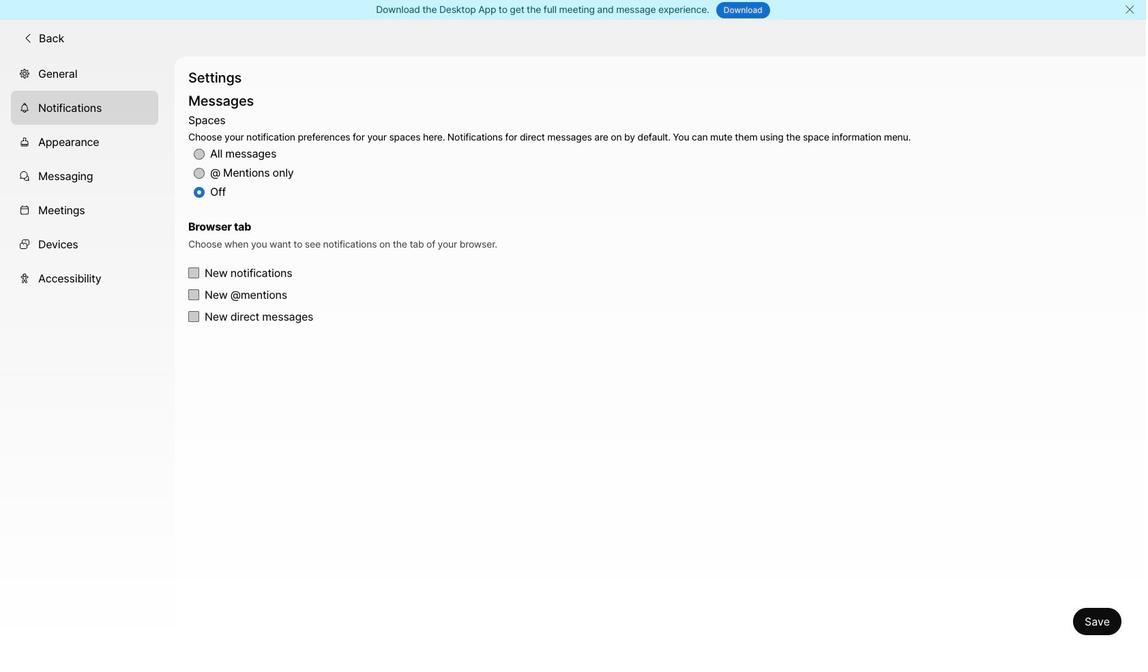 Task type: vqa. For each thing, say whether or not it's contained in the screenshot.
the Notifications "tab"
yes



Task type: locate. For each thing, give the bounding box(es) containing it.
general tab
[[11, 56, 158, 91]]

appearance tab
[[11, 125, 158, 159]]

messaging tab
[[11, 159, 158, 193]]

settings navigation
[[0, 56, 175, 657]]

meetings tab
[[11, 193, 158, 227]]

notifications tab
[[11, 91, 158, 125]]

@ Mentions only radio
[[194, 168, 205, 179]]

devices tab
[[11, 227, 158, 261]]

cancel_16 image
[[1125, 4, 1136, 15]]

option group
[[188, 111, 912, 202]]



Task type: describe. For each thing, give the bounding box(es) containing it.
Off radio
[[194, 187, 205, 198]]

All messages radio
[[194, 149, 205, 160]]

accessibility tab
[[11, 261, 158, 295]]



